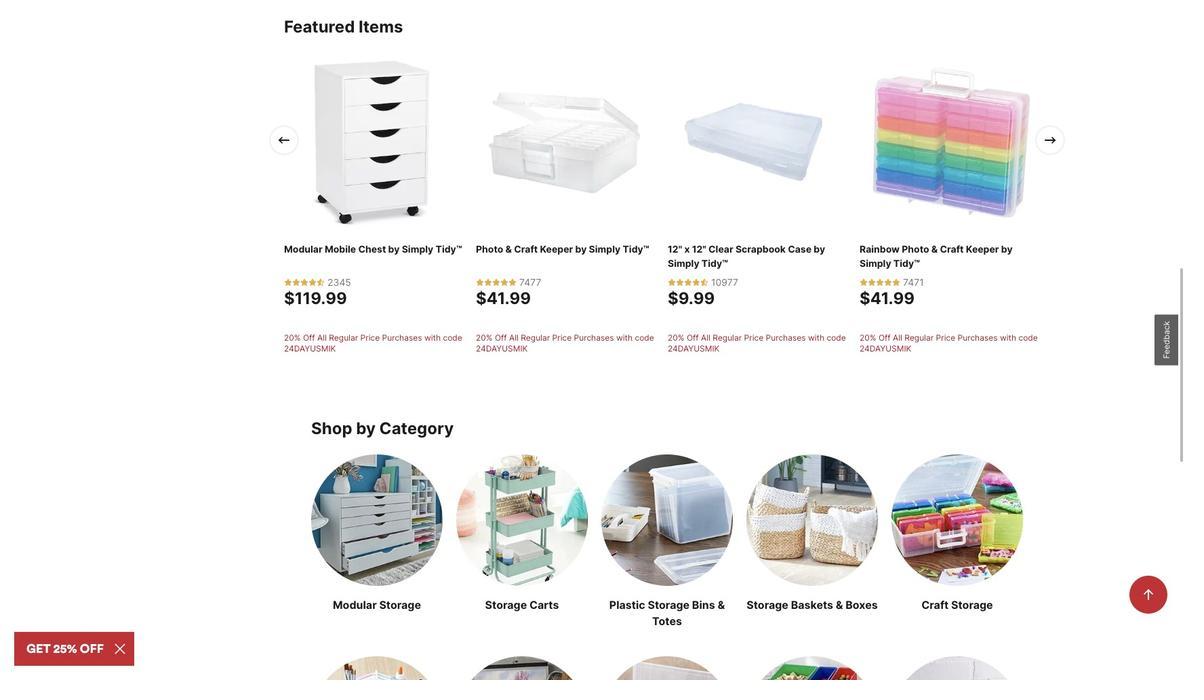 Task type: vqa. For each thing, say whether or not it's contained in the screenshot.
3rd purchases from the left
yes



Task type: locate. For each thing, give the bounding box(es) containing it.
regular down '$119.99'
[[329, 333, 358, 343]]

12" right x
[[692, 243, 707, 255]]

with
[[424, 333, 441, 343], [616, 333, 633, 343], [808, 333, 825, 343], [1000, 333, 1017, 343]]

regular for 10977
[[713, 333, 742, 343]]

1 12" from the left
[[668, 243, 682, 255]]

4 code from the left
[[1019, 333, 1038, 343]]

chest
[[358, 243, 386, 255]]

7471
[[903, 277, 924, 288]]

price
[[361, 333, 380, 343], [552, 333, 572, 343], [744, 333, 764, 343], [936, 333, 956, 343]]

purchases for 7471
[[958, 333, 998, 343]]

craft inside rainbow photo & craft keeper by simply tidy™
[[940, 243, 964, 255]]

1 purchases from the left
[[382, 333, 422, 343]]

2 price from the left
[[552, 333, 572, 343]]

1 regular from the left
[[329, 333, 358, 343]]

3 regular from the left
[[713, 333, 742, 343]]

20% off all regular price purchases with code 24dayusmik for 2345
[[284, 333, 462, 354]]

with for 12" x 12" clear scrapbook case by simply tidy™
[[808, 333, 825, 343]]

1 horizontal spatial modular
[[333, 599, 377, 612]]

1 storage from the left
[[379, 599, 421, 612]]

storage
[[379, 599, 421, 612], [485, 599, 527, 612], [648, 599, 690, 612], [747, 599, 789, 612], [952, 599, 993, 612]]

craft storage
[[922, 599, 993, 612]]

24dayusmik
[[284, 344, 336, 354], [476, 344, 528, 354], [668, 344, 720, 354], [860, 344, 912, 354]]

modular mobile chest by simply tidy™ image
[[284, 53, 463, 231]]

1 code from the left
[[443, 333, 462, 343]]

4 price from the left
[[936, 333, 956, 343]]

storage for craft storage
[[952, 599, 993, 612]]

2 regular from the left
[[521, 333, 550, 343]]

3 code from the left
[[827, 333, 846, 343]]

3 24dayusmik from the left
[[668, 344, 720, 354]]

4 with from the left
[[1000, 333, 1017, 343]]

keeper
[[540, 243, 573, 255], [966, 243, 999, 255]]

3 20% off all regular price purchases with code 24dayusmik from the left
[[668, 333, 846, 354]]

$9.99
[[668, 289, 715, 308]]

rainbow photo & craft keeper by simply tidy™ image
[[860, 53, 1038, 231]]

20% for 7471
[[860, 333, 877, 343]]

20% off all regular price purchases with code 24dayusmik for 10977
[[668, 333, 846, 354]]

purchases for 10977
[[766, 333, 806, 343]]

with for modular mobile chest by simply tidy™
[[424, 333, 441, 343]]

photo inside rainbow photo & craft keeper by simply tidy™
[[902, 243, 930, 255]]

4 off from the left
[[879, 333, 891, 343]]

storage inside craft storage link
[[952, 599, 993, 612]]

3 off from the left
[[687, 333, 699, 343]]

1 horizontal spatial $41.99
[[860, 289, 915, 308]]

4 20% from the left
[[860, 333, 877, 343]]

all for 2345
[[317, 333, 327, 343]]

3 20% from the left
[[668, 333, 685, 343]]

desktop storage image
[[311, 657, 443, 681]]

1 $41.99 from the left
[[476, 289, 531, 308]]

regular down 7471
[[905, 333, 934, 343]]

featured
[[284, 17, 355, 36]]

$41.99
[[476, 289, 531, 308], [860, 289, 915, 308]]

modular
[[284, 243, 323, 255], [333, 599, 377, 612]]

all for 7477
[[509, 333, 519, 343]]

0 horizontal spatial keeper
[[540, 243, 573, 255]]

price for 2345
[[361, 333, 380, 343]]

storage inside storage baskets & boxes link
[[747, 599, 789, 612]]

regular down 7477 at the top
[[521, 333, 550, 343]]

regular for 7471
[[905, 333, 934, 343]]

keeper inside rainbow photo & craft keeper by simply tidy™
[[966, 243, 999, 255]]

simply inside '12" x 12" clear scrapbook case by simply tidy™'
[[668, 258, 700, 269]]

kids' storage & toy storage image
[[747, 657, 878, 681]]

2 with from the left
[[616, 333, 633, 343]]

storage left baskets
[[747, 599, 789, 612]]

storage baskets & boxes link
[[747, 455, 878, 614]]

purchases for 7477
[[574, 333, 614, 343]]

12" x 12" clear scrapbook case by simply tidy™
[[668, 243, 826, 269]]

12" x 12" clear scrapbook case by simply tidy™ image
[[668, 53, 846, 231]]

0 horizontal spatial $41.99
[[476, 289, 531, 308]]

storage inside plastic storage bins & totes
[[648, 599, 690, 612]]

storage left carts
[[485, 599, 527, 612]]

case
[[788, 243, 812, 255]]

2 20% from the left
[[476, 333, 493, 343]]

3 storage from the left
[[648, 599, 690, 612]]

code for modular mobile chest by simply tidy™
[[443, 333, 462, 343]]

3 price from the left
[[744, 333, 764, 343]]

tidy™
[[436, 243, 462, 255], [623, 243, 650, 255], [702, 258, 728, 269], [894, 258, 920, 269]]

2 $41.99 from the left
[[860, 289, 915, 308]]

4 regular from the left
[[905, 333, 934, 343]]

1 24dayusmik from the left
[[284, 344, 336, 354]]

5 storage from the left
[[952, 599, 993, 612]]

storage for modular storage
[[379, 599, 421, 612]]

price for 7471
[[936, 333, 956, 343]]

1 20% off all regular price purchases with code 24dayusmik from the left
[[284, 333, 462, 354]]

purchases
[[382, 333, 422, 343], [574, 333, 614, 343], [766, 333, 806, 343], [958, 333, 998, 343]]

off for 7471
[[879, 333, 891, 343]]

$41.99 down 7477 at the top
[[476, 289, 531, 308]]

regular
[[329, 333, 358, 343], [521, 333, 550, 343], [713, 333, 742, 343], [905, 333, 934, 343]]

0 vertical spatial modular
[[284, 243, 323, 255]]

modular left mobile
[[284, 243, 323, 255]]

craft storage link
[[892, 455, 1023, 614]]

code
[[443, 333, 462, 343], [635, 333, 654, 343], [827, 333, 846, 343], [1019, 333, 1038, 343]]

storage carts link
[[456, 455, 588, 614]]

2 all from the left
[[509, 333, 519, 343]]

4 purchases from the left
[[958, 333, 998, 343]]

20% off all regular price purchases with code 24dayusmik for 7477
[[476, 333, 654, 354]]

shop
[[311, 419, 352, 439]]

0 horizontal spatial modular
[[284, 243, 323, 255]]

2 purchases from the left
[[574, 333, 614, 343]]

4 24dayusmik from the left
[[860, 344, 912, 354]]

storage up desktop storage image
[[379, 599, 421, 612]]

regular for 7477
[[521, 333, 550, 343]]

2 off from the left
[[495, 333, 507, 343]]

featured items
[[284, 17, 403, 36]]

off for 10977
[[687, 333, 699, 343]]

modular up desktop storage image
[[333, 599, 377, 612]]

1 vertical spatial modular
[[333, 599, 377, 612]]

1 price from the left
[[361, 333, 380, 343]]

modular storage image
[[311, 455, 443, 586]]

all
[[317, 333, 327, 343], [509, 333, 519, 343], [701, 333, 711, 343], [893, 333, 903, 343]]

purchases for 2345
[[382, 333, 422, 343]]

2 photo from the left
[[902, 243, 930, 255]]

storage carts
[[485, 599, 559, 612]]

craft
[[514, 243, 538, 255], [940, 243, 964, 255], [922, 599, 949, 612]]

12"
[[668, 243, 682, 255], [692, 243, 707, 255]]

plastic storage bins & totes
[[610, 599, 725, 629]]

2 20% off all regular price purchases with code 24dayusmik from the left
[[476, 333, 654, 354]]

2 24dayusmik from the left
[[476, 344, 528, 354]]

plastic storage bins & totes image
[[602, 455, 733, 586]]

craft inside craft storage link
[[922, 599, 949, 612]]

&
[[506, 243, 512, 255], [932, 243, 938, 255], [718, 599, 725, 612], [836, 599, 843, 612]]

4 all from the left
[[893, 333, 903, 343]]

home storage & organization image
[[892, 657, 1023, 681]]

simply
[[402, 243, 434, 255], [589, 243, 621, 255], [668, 258, 700, 269], [860, 258, 892, 269]]

storage up home storage & organization image at bottom
[[952, 599, 993, 612]]

storage up totes
[[648, 599, 690, 612]]

art storage image
[[456, 657, 588, 681]]

2 keeper from the left
[[966, 243, 999, 255]]

20%
[[284, 333, 301, 343], [476, 333, 493, 343], [668, 333, 685, 343], [860, 333, 877, 343]]

3 all from the left
[[701, 333, 711, 343]]

all for 7471
[[893, 333, 903, 343]]

0 horizontal spatial 12"
[[668, 243, 682, 255]]

2 12" from the left
[[692, 243, 707, 255]]

1 horizontal spatial photo
[[902, 243, 930, 255]]

1 all from the left
[[317, 333, 327, 343]]

plastic storage bins & totes link
[[602, 455, 733, 630]]

price for 7477
[[552, 333, 572, 343]]

code for rainbow photo & craft keeper by simply tidy™
[[1019, 333, 1038, 343]]

1 horizontal spatial 12"
[[692, 243, 707, 255]]

storage inside modular storage link
[[379, 599, 421, 612]]

off
[[303, 333, 315, 343], [495, 333, 507, 343], [687, 333, 699, 343], [879, 333, 891, 343]]

20% off all regular price purchases with code 24dayusmik
[[284, 333, 462, 354], [476, 333, 654, 354], [668, 333, 846, 354], [860, 333, 1038, 354]]

carts
[[530, 599, 559, 612]]

1 horizontal spatial keeper
[[966, 243, 999, 255]]

4 20% off all regular price purchases with code 24dayusmik from the left
[[860, 333, 1038, 354]]

1 with from the left
[[424, 333, 441, 343]]

modular storage
[[333, 599, 421, 612]]

code for 12" x 12" clear scrapbook case by simply tidy™
[[827, 333, 846, 343]]

1 20% from the left
[[284, 333, 301, 343]]

1 off from the left
[[303, 333, 315, 343]]

2 storage from the left
[[485, 599, 527, 612]]

modular storage link
[[311, 455, 443, 614]]

with for rainbow photo & craft keeper by simply tidy™
[[1000, 333, 1017, 343]]

by
[[388, 243, 400, 255], [575, 243, 587, 255], [814, 243, 826, 255], [1002, 243, 1013, 255], [356, 419, 376, 439]]

4 storage from the left
[[747, 599, 789, 612]]

2 code from the left
[[635, 333, 654, 343]]

3 purchases from the left
[[766, 333, 806, 343]]

3 with from the left
[[808, 333, 825, 343]]

0 horizontal spatial photo
[[476, 243, 503, 255]]

7477
[[520, 277, 542, 288]]

$41.99 down 7471
[[860, 289, 915, 308]]

photo
[[476, 243, 503, 255], [902, 243, 930, 255]]

with for photo & craft keeper by simply tidy™
[[616, 333, 633, 343]]

regular down $9.99
[[713, 333, 742, 343]]

shop by category
[[311, 419, 454, 439]]

12" left x
[[668, 243, 682, 255]]

price for 10977
[[744, 333, 764, 343]]



Task type: describe. For each thing, give the bounding box(es) containing it.
modular for modular storage
[[333, 599, 377, 612]]

bins
[[692, 599, 715, 612]]

x
[[685, 243, 690, 255]]

storage inside storage carts link
[[485, 599, 527, 612]]

1 keeper from the left
[[540, 243, 573, 255]]

category
[[380, 419, 454, 439]]

& inside rainbow photo & craft keeper by simply tidy™
[[932, 243, 938, 255]]

modular mobile chest by simply tidy™
[[284, 243, 462, 255]]

photo & craft keeper by simply tidy™ image
[[476, 53, 654, 231]]

& inside storage baskets & boxes link
[[836, 599, 843, 612]]

rainbow photo & craft keeper by simply tidy™
[[860, 243, 1013, 269]]

24dayusmik for 7471
[[860, 344, 912, 354]]

rainbow
[[860, 243, 900, 255]]

storage baskets & boxes image
[[747, 455, 878, 586]]

20% for 2345
[[284, 333, 301, 343]]

10977
[[711, 277, 739, 288]]

regular for 2345
[[329, 333, 358, 343]]

20% for 7477
[[476, 333, 493, 343]]

scrapbook
[[736, 243, 786, 255]]

$41.99 for 7471
[[860, 289, 915, 308]]

totes
[[652, 615, 682, 629]]

$41.99 for 7477
[[476, 289, 531, 308]]

craft storage image
[[892, 455, 1023, 586]]

storage for plastic storage bins & totes
[[648, 599, 690, 612]]

by inside '12" x 12" clear scrapbook case by simply tidy™'
[[814, 243, 826, 255]]

bead storage image
[[602, 657, 733, 681]]

off for 2345
[[303, 333, 315, 343]]

tidy™ inside '12" x 12" clear scrapbook case by simply tidy™'
[[702, 258, 728, 269]]

simply inside rainbow photo & craft keeper by simply tidy™
[[860, 258, 892, 269]]

& inside plastic storage bins & totes
[[718, 599, 725, 612]]

$119.99
[[284, 289, 347, 308]]

clear
[[709, 243, 734, 255]]

2345
[[328, 277, 351, 288]]

mobile
[[325, 243, 356, 255]]

24dayusmik for 2345
[[284, 344, 336, 354]]

by inside rainbow photo & craft keeper by simply tidy™
[[1002, 243, 1013, 255]]

off for 7477
[[495, 333, 507, 343]]

1 photo from the left
[[476, 243, 503, 255]]

code for photo & craft keeper by simply tidy™
[[635, 333, 654, 343]]

20% off all regular price purchases with code 24dayusmik for 7471
[[860, 333, 1038, 354]]

photo & craft keeper by simply tidy™
[[476, 243, 650, 255]]

20% for 10977
[[668, 333, 685, 343]]

24dayusmik for 7477
[[476, 344, 528, 354]]

boxes
[[846, 599, 878, 612]]

baskets
[[791, 599, 834, 612]]

24dayusmik for 10977
[[668, 344, 720, 354]]

all for 10977
[[701, 333, 711, 343]]

plastic
[[610, 599, 645, 612]]

modular for modular mobile chest by simply tidy™
[[284, 243, 323, 255]]

storage carts image
[[456, 455, 588, 586]]

items
[[359, 17, 403, 36]]

storage baskets & boxes
[[747, 599, 878, 612]]

tidy™ inside rainbow photo & craft keeper by simply tidy™
[[894, 258, 920, 269]]



